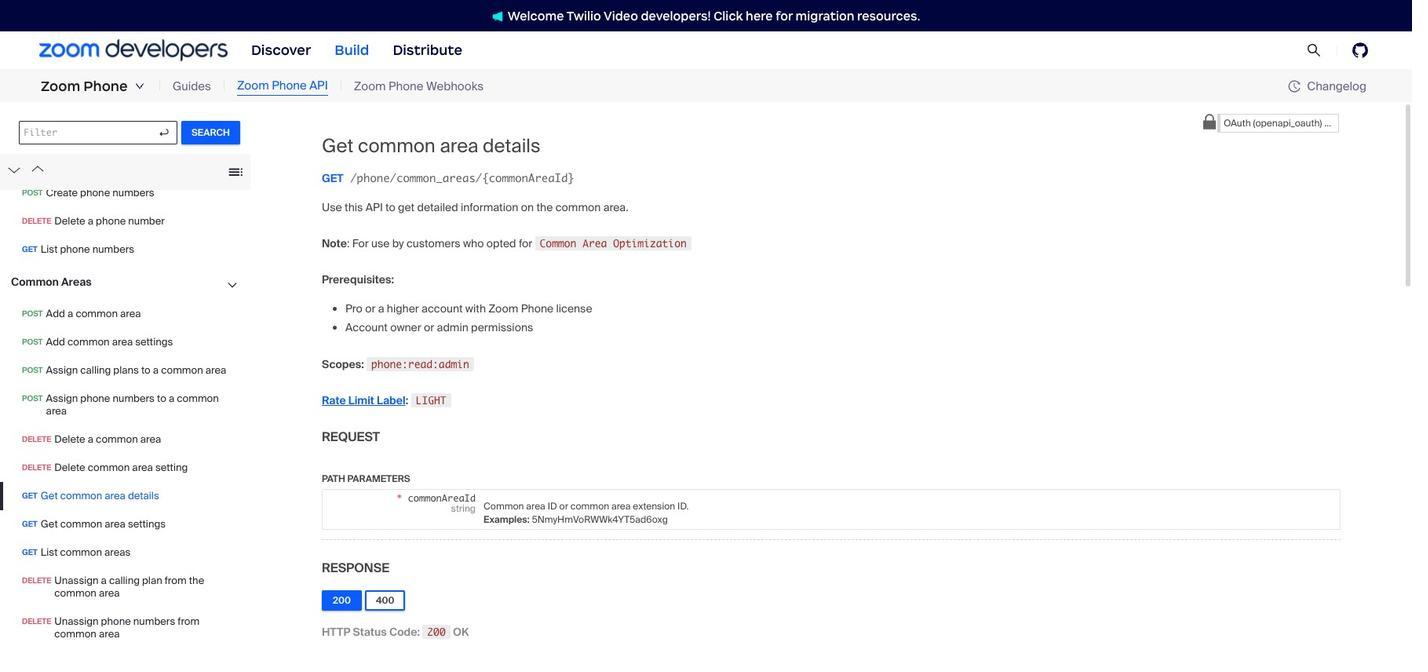 Task type: locate. For each thing, give the bounding box(es) containing it.
zoom phone api link
[[237, 77, 328, 96]]

changelog link
[[1289, 78, 1367, 94]]

3 zoom from the left
[[354, 78, 386, 94]]

request
[[322, 429, 380, 445]]

1 vertical spatial 200
[[427, 626, 446, 638]]

1 phone from the left
[[83, 78, 128, 95]]

3 phone from the left
[[389, 78, 424, 94]]

down image
[[135, 82, 144, 91]]

history image
[[1289, 80, 1308, 93]]

2 zoom from the left
[[237, 78, 269, 94]]

changelog
[[1308, 78, 1367, 94]]

0 vertical spatial 200
[[333, 594, 351, 607]]

200 up http on the bottom left of the page
[[333, 594, 351, 607]]

notification image
[[492, 11, 508, 22], [492, 11, 503, 22]]

github image
[[1353, 42, 1369, 58]]

status
[[353, 625, 387, 639]]

zoom developer logo image
[[39, 40, 228, 61]]

phone
[[83, 78, 128, 95], [272, 78, 307, 94], [389, 78, 424, 94]]

zoom
[[41, 78, 80, 95], [237, 78, 269, 94], [354, 78, 386, 94]]

1 horizontal spatial phone
[[272, 78, 307, 94]]

0 horizontal spatial zoom
[[41, 78, 80, 95]]

200
[[333, 594, 351, 607], [427, 626, 446, 638]]

for
[[776, 8, 793, 23]]

phone for zoom phone api
[[272, 78, 307, 94]]

api
[[310, 78, 328, 94]]

zoom for zoom phone webhooks
[[354, 78, 386, 94]]

guides link
[[173, 78, 211, 95]]

200 left ok on the bottom left of the page
[[427, 626, 446, 638]]

ok
[[453, 625, 469, 639]]

2 phone from the left
[[272, 78, 307, 94]]

1 horizontal spatial zoom
[[237, 78, 269, 94]]

200 button
[[322, 590, 362, 611]]

github image
[[1353, 42, 1369, 58]]

phone left api
[[272, 78, 307, 94]]

2 horizontal spatial zoom
[[354, 78, 386, 94]]

1 zoom from the left
[[41, 78, 80, 95]]

400
[[376, 594, 395, 607]]

phone left down image
[[83, 78, 128, 95]]

code:
[[389, 625, 420, 639]]

0 horizontal spatial phone
[[83, 78, 128, 95]]

phone for zoom phone webhooks
[[389, 78, 424, 94]]

0 horizontal spatial 200
[[333, 594, 351, 607]]

phone left webhooks on the top left
[[389, 78, 424, 94]]

zoom for zoom phone api
[[237, 78, 269, 94]]

resources.
[[858, 8, 921, 23]]

2 horizontal spatial phone
[[389, 78, 424, 94]]

1 horizontal spatial 200
[[427, 626, 446, 638]]



Task type: describe. For each thing, give the bounding box(es) containing it.
welcome twilio video developers! click here for migration resources.
[[508, 8, 921, 23]]

video
[[604, 8, 638, 23]]

200 inside 'button'
[[333, 594, 351, 607]]

history image
[[1289, 80, 1301, 93]]

200 inside http status code: 200 ok
[[427, 626, 446, 638]]

twilio
[[567, 8, 601, 23]]

click
[[714, 8, 743, 23]]

zoom phone webhooks
[[354, 78, 484, 94]]

zoom for zoom phone
[[41, 78, 80, 95]]

developers!
[[641, 8, 711, 23]]

zoom phone webhooks link
[[354, 78, 484, 95]]

welcome twilio video developers! click here for migration resources. link
[[476, 7, 936, 24]]

migration
[[796, 8, 855, 23]]

parameters
[[348, 473, 410, 485]]

path
[[322, 473, 345, 485]]

search image
[[1307, 43, 1322, 57]]

zoom phone
[[41, 78, 128, 95]]

http
[[322, 625, 351, 639]]

phone for zoom phone
[[83, 78, 128, 95]]

search image
[[1307, 43, 1322, 57]]

webhooks
[[426, 78, 484, 94]]

welcome
[[508, 8, 564, 23]]

400 button
[[365, 590, 406, 611]]

response
[[322, 560, 390, 576]]

here
[[746, 8, 773, 23]]

path parameters
[[322, 473, 410, 485]]

http status code: 200 ok
[[322, 625, 469, 639]]

guides
[[173, 78, 211, 94]]

zoom phone api
[[237, 78, 328, 94]]



Task type: vqa. For each thing, say whether or not it's contained in the screenshot.
'Phone' associated with Zoom Phone
yes



